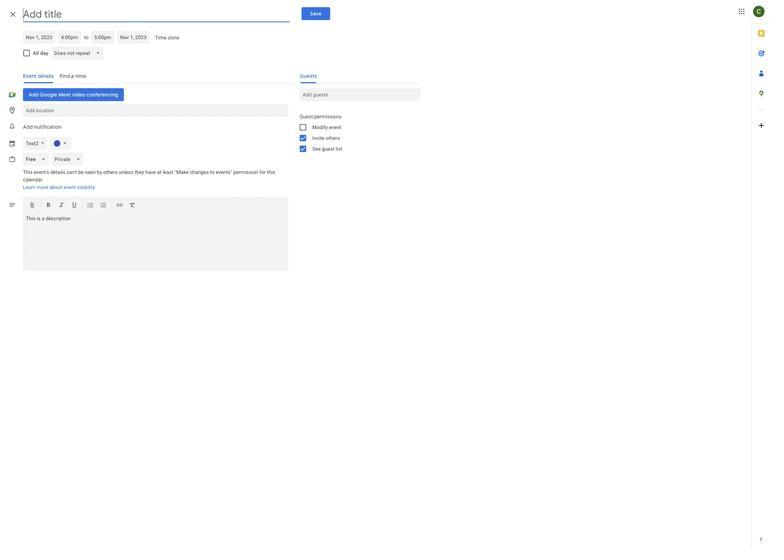 Task type: vqa. For each thing, say whether or not it's contained in the screenshot.
A
yes



Task type: locate. For each thing, give the bounding box(es) containing it.
others up guest at left
[[326, 135, 340, 141]]

Title text field
[[23, 6, 290, 22]]

seen
[[85, 169, 96, 175]]

1 horizontal spatial to
[[210, 169, 215, 175]]

this up calendar.
[[23, 169, 33, 175]]

unless
[[119, 169, 133, 175]]

this
[[23, 169, 33, 175], [26, 216, 35, 222]]

all
[[33, 50, 39, 56]]

1 horizontal spatial others
[[326, 135, 340, 141]]

to inside this event's details can't be seen by others unless they have at least "make changes to events" permission for this calendar. learn more about event visibility
[[210, 169, 215, 175]]

1 vertical spatial others
[[103, 169, 118, 175]]

to
[[84, 34, 88, 40], [210, 169, 215, 175]]

learn more about event visibility link
[[23, 185, 95, 190]]

this inside this event's details can't be seen by others unless they have at least "make changes to events" permission for this calendar. learn more about event visibility
[[23, 169, 33, 175]]

add notification
[[23, 124, 62, 130]]

1 vertical spatial to
[[210, 169, 215, 175]]

event
[[329, 125, 341, 130], [64, 185, 76, 190]]

0 vertical spatial this
[[23, 169, 33, 175]]

save button
[[302, 7, 330, 20]]

End date text field
[[120, 33, 147, 42]]

notification
[[34, 124, 62, 130]]

zone
[[168, 34, 180, 41]]

0 vertical spatial to
[[84, 34, 88, 40]]

this for this event's details can't be seen by others unless they have at least "make changes to events" permission for this calendar. learn more about event visibility
[[23, 169, 33, 175]]

all day
[[33, 50, 48, 56]]

0 horizontal spatial others
[[103, 169, 118, 175]]

details
[[50, 169, 65, 175]]

time
[[155, 34, 167, 41]]

0 horizontal spatial to
[[84, 34, 88, 40]]

guest
[[322, 146, 334, 152]]

permissions
[[314, 114, 342, 120]]

1 vertical spatial event
[[64, 185, 76, 190]]

this for this is a description
[[26, 216, 35, 222]]

others right by
[[103, 169, 118, 175]]

is
[[37, 216, 40, 222]]

None field
[[51, 47, 106, 60], [23, 153, 52, 166], [52, 153, 86, 166], [51, 47, 106, 60], [23, 153, 52, 166], [52, 153, 86, 166]]

event down permissions
[[329, 125, 341, 130]]

tab list
[[751, 23, 771, 530]]

this inside "text field"
[[26, 216, 35, 222]]

group
[[294, 111, 421, 154]]

to left events"
[[210, 169, 215, 175]]

by
[[97, 169, 102, 175]]

0 horizontal spatial event
[[64, 185, 76, 190]]

group containing guest permissions
[[294, 111, 421, 154]]

others
[[326, 135, 340, 141], [103, 169, 118, 175]]

numbered list image
[[87, 202, 94, 210]]

0 vertical spatial event
[[329, 125, 341, 130]]

least
[[163, 169, 174, 175]]

modify
[[312, 125, 328, 130]]

event right about
[[64, 185, 76, 190]]

this event's details can't be seen by others unless they have at least "make changes to events" permission for this calendar. learn more about event visibility
[[23, 169, 275, 190]]

others inside this event's details can't be seen by others unless they have at least "make changes to events" permission for this calendar. learn more about event visibility
[[103, 169, 118, 175]]

italic image
[[58, 202, 65, 210]]

event inside this event's details can't be seen by others unless they have at least "make changes to events" permission for this calendar. learn more about event visibility
[[64, 185, 76, 190]]

Start time text field
[[61, 33, 78, 42]]

to right start time text field
[[84, 34, 88, 40]]

this left is
[[26, 216, 35, 222]]

remove formatting image
[[129, 202, 136, 210]]

can't
[[67, 169, 77, 175]]

1 vertical spatial this
[[26, 216, 35, 222]]

list
[[336, 146, 342, 152]]

0 vertical spatial others
[[326, 135, 340, 141]]



Task type: describe. For each thing, give the bounding box(es) containing it.
guest permissions
[[300, 114, 342, 120]]

time zone button
[[152, 31, 182, 44]]

insert link image
[[116, 202, 123, 210]]

Guests text field
[[303, 88, 418, 101]]

add
[[23, 124, 33, 130]]

time zone
[[155, 34, 180, 41]]

bold image
[[45, 202, 52, 210]]

at
[[157, 169, 161, 175]]

have
[[145, 169, 156, 175]]

learn
[[23, 185, 36, 190]]

invite
[[312, 135, 325, 141]]

event's
[[34, 169, 49, 175]]

invite others
[[312, 135, 340, 141]]

day
[[40, 50, 48, 56]]

Start date text field
[[26, 33, 52, 42]]

Location text field
[[26, 104, 286, 117]]

visibility
[[77, 185, 95, 190]]

underline image
[[71, 202, 78, 210]]

this
[[267, 169, 275, 175]]

add notification button
[[20, 118, 64, 136]]

a
[[42, 216, 44, 222]]

calendar.
[[23, 177, 43, 183]]

description
[[46, 216, 71, 222]]

see guest list
[[312, 146, 342, 152]]

more
[[37, 185, 48, 190]]

test2
[[26, 141, 38, 146]]

about
[[50, 185, 62, 190]]

events"
[[216, 169, 232, 175]]

formatting options toolbar
[[23, 197, 288, 214]]

Description text field
[[23, 216, 288, 270]]

bulleted list image
[[100, 202, 107, 210]]

1 horizontal spatial event
[[329, 125, 341, 130]]

changes
[[190, 169, 209, 175]]

guest
[[300, 114, 313, 120]]

they
[[135, 169, 144, 175]]

permission
[[233, 169, 258, 175]]

"make
[[175, 169, 189, 175]]

be
[[78, 169, 84, 175]]

save
[[310, 10, 321, 17]]

this is a description
[[26, 216, 71, 222]]

modify event
[[312, 125, 341, 130]]

for
[[259, 169, 266, 175]]

see
[[312, 146, 321, 152]]

End time text field
[[94, 33, 111, 42]]



